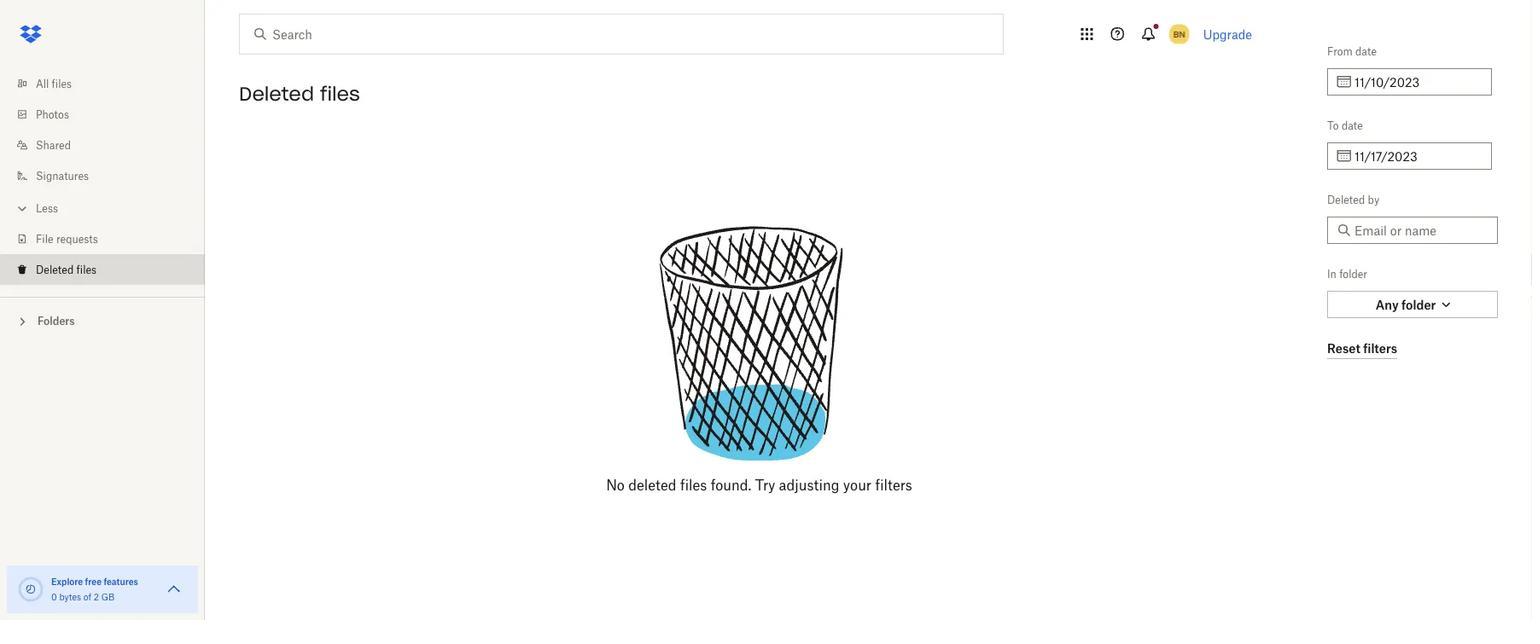 Task type: describe. For each thing, give the bounding box(es) containing it.
less
[[36, 202, 58, 215]]

bytes
[[59, 592, 81, 603]]

1 vertical spatial filters
[[876, 477, 913, 494]]

any folder
[[1376, 298, 1436, 312]]

any
[[1376, 298, 1399, 312]]

in
[[1328, 268, 1337, 280]]

from
[[1328, 45, 1353, 58]]

dropbox image
[[14, 17, 48, 51]]

found.
[[711, 477, 752, 494]]

To date text field
[[1355, 147, 1482, 166]]

2
[[94, 592, 99, 603]]

signatures
[[36, 169, 89, 182]]

1 horizontal spatial deleted
[[239, 82, 314, 106]]

From date text field
[[1355, 73, 1482, 91]]

file requests
[[36, 233, 98, 245]]

1 vertical spatial deleted
[[1328, 193, 1366, 206]]

by
[[1368, 193, 1380, 206]]

folder for in folder
[[1340, 268, 1368, 280]]

0 vertical spatial deleted files
[[239, 82, 360, 106]]

no deleted files found. try adjusting your filters
[[606, 477, 913, 494]]

bn button
[[1166, 20, 1193, 48]]

folder for any folder
[[1402, 298, 1436, 312]]

deleted
[[629, 477, 677, 494]]

0
[[51, 592, 57, 603]]

Search in folder "Dropbox" text field
[[272, 25, 968, 44]]

explore free features 0 bytes of 2 gb
[[51, 577, 138, 603]]

deleted by
[[1328, 193, 1380, 206]]

shared
[[36, 139, 71, 152]]

reset
[[1328, 342, 1361, 356]]

file
[[36, 233, 53, 245]]

signatures link
[[14, 161, 205, 191]]

of
[[84, 592, 91, 603]]

requests
[[56, 233, 98, 245]]

filters inside reset filters button
[[1364, 342, 1398, 356]]



Task type: vqa. For each thing, say whether or not it's contained in the screenshot.
the topmost The Filters
yes



Task type: locate. For each thing, give the bounding box(es) containing it.
to date
[[1328, 119, 1364, 132]]

adjusting
[[779, 477, 840, 494]]

reset filters button
[[1328, 339, 1398, 359]]

from date
[[1328, 45, 1377, 58]]

all files
[[36, 77, 72, 90]]

photos link
[[14, 99, 205, 130]]

date
[[1356, 45, 1377, 58], [1342, 119, 1364, 132]]

date right from
[[1356, 45, 1377, 58]]

deleted files inside list item
[[36, 263, 97, 276]]

files inside list item
[[76, 263, 97, 276]]

deleted
[[239, 82, 314, 106], [1328, 193, 1366, 206], [36, 263, 74, 276]]

bn
[[1174, 29, 1186, 39]]

0 horizontal spatial deleted files
[[36, 263, 97, 276]]

filters right reset at right
[[1364, 342, 1398, 356]]

date right to
[[1342, 119, 1364, 132]]

deleted inside deleted files link
[[36, 263, 74, 276]]

list containing all files
[[0, 58, 205, 297]]

explore
[[51, 577, 83, 587]]

folders
[[38, 315, 75, 328]]

1 horizontal spatial folder
[[1402, 298, 1436, 312]]

to
[[1328, 119, 1339, 132]]

0 horizontal spatial deleted
[[36, 263, 74, 276]]

0 vertical spatial folder
[[1340, 268, 1368, 280]]

2 vertical spatial deleted
[[36, 263, 74, 276]]

less image
[[14, 200, 31, 217]]

list
[[0, 58, 205, 297]]

your
[[843, 477, 872, 494]]

1 vertical spatial deleted files
[[36, 263, 97, 276]]

in folder
[[1328, 268, 1368, 280]]

0 horizontal spatial folder
[[1340, 268, 1368, 280]]

Deleted by text field
[[1355, 221, 1488, 240]]

try
[[755, 477, 776, 494]]

date for from date
[[1356, 45, 1377, 58]]

2 horizontal spatial deleted
[[1328, 193, 1366, 206]]

files
[[52, 77, 72, 90], [320, 82, 360, 106], [76, 263, 97, 276], [681, 477, 707, 494]]

folder right any
[[1402, 298, 1436, 312]]

any folder button
[[1328, 291, 1499, 318]]

all
[[36, 77, 49, 90]]

0 vertical spatial date
[[1356, 45, 1377, 58]]

file requests link
[[14, 224, 205, 254]]

deleted files link
[[14, 254, 205, 285]]

folders button
[[0, 308, 205, 333]]

features
[[104, 577, 138, 587]]

reset filters
[[1328, 342, 1398, 356]]

1 vertical spatial date
[[1342, 119, 1364, 132]]

no
[[606, 477, 625, 494]]

quota usage element
[[17, 576, 44, 604]]

filters right your
[[876, 477, 913, 494]]

shared link
[[14, 130, 205, 161]]

date for to date
[[1342, 119, 1364, 132]]

1 horizontal spatial filters
[[1364, 342, 1398, 356]]

0 vertical spatial deleted
[[239, 82, 314, 106]]

filters
[[1364, 342, 1398, 356], [876, 477, 913, 494]]

folder inside button
[[1402, 298, 1436, 312]]

0 vertical spatial filters
[[1364, 342, 1398, 356]]

photos
[[36, 108, 69, 121]]

1 vertical spatial folder
[[1402, 298, 1436, 312]]

upgrade
[[1204, 27, 1253, 41]]

gb
[[101, 592, 115, 603]]

upgrade link
[[1204, 27, 1253, 41]]

free
[[85, 577, 102, 587]]

1 horizontal spatial deleted files
[[239, 82, 360, 106]]

all files link
[[14, 68, 205, 99]]

0 horizontal spatial filters
[[876, 477, 913, 494]]

folder right in
[[1340, 268, 1368, 280]]

deleted files
[[239, 82, 360, 106], [36, 263, 97, 276]]

deleted files list item
[[0, 254, 205, 285]]

folder
[[1340, 268, 1368, 280], [1402, 298, 1436, 312]]



